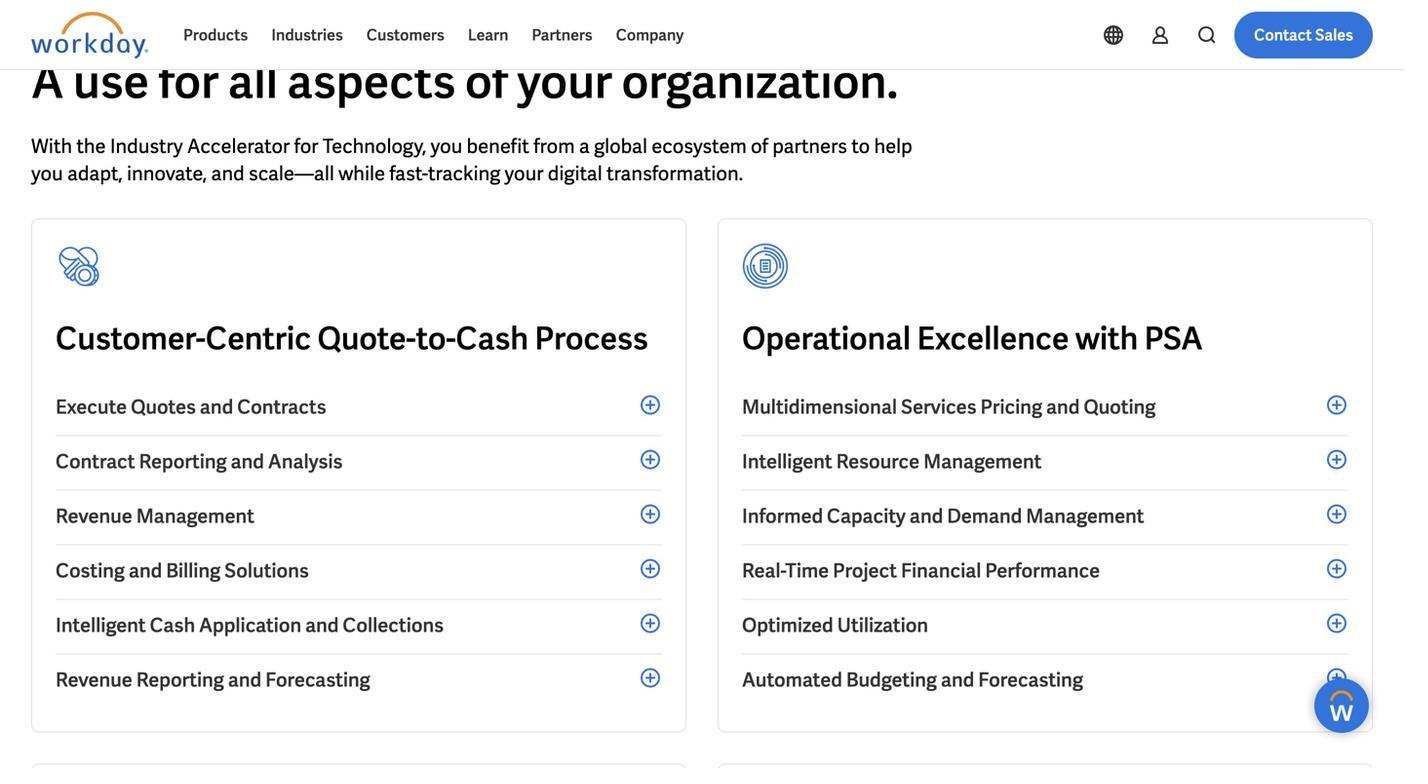 Task type: vqa. For each thing, say whether or not it's contained in the screenshot.
quote-
yes



Task type: locate. For each thing, give the bounding box(es) containing it.
and left billing
[[129, 558, 162, 584]]

0 horizontal spatial forecasting
[[265, 668, 370, 693]]

financial
[[901, 558, 982, 584]]

while
[[339, 161, 385, 186]]

of down learn
[[465, 51, 508, 112]]

0 horizontal spatial intelligent
[[56, 613, 146, 638]]

use
[[73, 51, 149, 112]]

reporting for revenue
[[136, 668, 224, 693]]

1 horizontal spatial for
[[294, 134, 318, 159]]

0 vertical spatial you
[[431, 134, 463, 159]]

customers
[[367, 25, 445, 45]]

performance
[[985, 558, 1100, 584]]

intelligent
[[742, 449, 833, 474], [56, 613, 146, 638]]

intelligent cash application and collections button
[[56, 600, 662, 655]]

cases
[[133, 5, 177, 22]]

1 horizontal spatial you
[[431, 134, 463, 159]]

technology,
[[323, 134, 426, 159]]

and inside button
[[1046, 394, 1080, 420]]

automated budgeting and forecasting
[[742, 668, 1083, 693]]

solution use cases
[[31, 5, 177, 22]]

products
[[183, 25, 248, 45]]

0 vertical spatial revenue
[[56, 504, 132, 529]]

intelligent down costing at the bottom left of the page
[[56, 613, 146, 638]]

for down products
[[158, 51, 219, 112]]

of left partners
[[751, 134, 769, 159]]

aspects
[[287, 51, 456, 112]]

intelligent inside intelligent cash application and collections button
[[56, 613, 146, 638]]

operational
[[742, 318, 911, 359]]

capacity
[[827, 504, 906, 529]]

0 vertical spatial intelligent
[[742, 449, 833, 474]]

management up billing
[[136, 504, 254, 529]]

customer-
[[56, 318, 206, 359]]

0 horizontal spatial for
[[158, 51, 219, 112]]

reporting down execute quotes and contracts
[[139, 449, 227, 474]]

reporting
[[139, 449, 227, 474], [136, 668, 224, 693]]

excellence
[[917, 318, 1069, 359]]

with
[[1076, 318, 1138, 359]]

0 vertical spatial reporting
[[139, 449, 227, 474]]

1 horizontal spatial forecasting
[[979, 668, 1083, 693]]

1 vertical spatial reporting
[[136, 668, 224, 693]]

application
[[199, 613, 301, 638]]

0 horizontal spatial you
[[31, 161, 63, 186]]

for
[[158, 51, 219, 112], [294, 134, 318, 159]]

1 forecasting from the left
[[265, 668, 370, 693]]

and down accelerator
[[211, 161, 244, 186]]

reporting inside 'button'
[[136, 668, 224, 693]]

contact sales
[[1254, 25, 1354, 45]]

reporting down intelligent cash application and collections at bottom
[[136, 668, 224, 693]]

with the industry accelerator for technology, you benefit from a global ecosystem of partners to help you adapt, innovate, and scale—all while fast-tracking your digital transformation.
[[31, 134, 913, 186]]

0 horizontal spatial of
[[465, 51, 508, 112]]

cash inside button
[[150, 613, 195, 638]]

1 horizontal spatial of
[[751, 134, 769, 159]]

operational excellence with psa
[[742, 318, 1203, 359]]

1 revenue from the top
[[56, 504, 132, 529]]

psa
[[1145, 318, 1203, 359]]

2 revenue from the top
[[56, 668, 132, 693]]

1 vertical spatial of
[[751, 134, 769, 159]]

forecasting down intelligent cash application and collections button
[[265, 668, 370, 693]]

forecasting down optimized utilization button
[[979, 668, 1083, 693]]

you down with
[[31, 161, 63, 186]]

and down costing and billing solutions button
[[305, 613, 339, 638]]

costing and billing solutions button
[[56, 546, 662, 600]]

forecasting for centric
[[265, 668, 370, 693]]

global
[[594, 134, 648, 159]]

of
[[465, 51, 508, 112], [751, 134, 769, 159]]

your down partners
[[517, 51, 612, 112]]

forecasting inside 'button'
[[265, 668, 370, 693]]

reporting inside button
[[139, 449, 227, 474]]

contract
[[56, 449, 135, 474]]

1 vertical spatial revenue
[[56, 668, 132, 693]]

and inside 'button'
[[228, 668, 262, 693]]

0 vertical spatial cash
[[456, 318, 529, 359]]

revenue
[[56, 504, 132, 529], [56, 668, 132, 693]]

0 vertical spatial of
[[465, 51, 508, 112]]

management
[[924, 449, 1042, 474], [136, 504, 254, 529], [1026, 504, 1145, 529]]

to-
[[416, 318, 456, 359]]

company
[[616, 25, 684, 45]]

of inside the 'with the industry accelerator for technology, you benefit from a global ecosystem of partners to help you adapt, innovate, and scale—all while fast-tracking your digital transformation.'
[[751, 134, 769, 159]]

1 vertical spatial your
[[505, 161, 544, 186]]

revenue reporting and forecasting
[[56, 668, 370, 693]]

automated
[[742, 668, 843, 693]]

2 forecasting from the left
[[979, 668, 1083, 693]]

0 vertical spatial for
[[158, 51, 219, 112]]

partners button
[[520, 12, 604, 59]]

revenue inside button
[[56, 504, 132, 529]]

you up tracking
[[431, 134, 463, 159]]

and right quotes
[[200, 394, 233, 420]]

1 vertical spatial for
[[294, 134, 318, 159]]

your inside the 'with the industry accelerator for technology, you benefit from a global ecosystem of partners to help you adapt, innovate, and scale—all while fast-tracking your digital transformation.'
[[505, 161, 544, 186]]

intelligent up the "informed"
[[742, 449, 833, 474]]

a use for all aspects of your organization.
[[31, 51, 898, 112]]

1 vertical spatial cash
[[150, 613, 195, 638]]

and right pricing
[[1046, 394, 1080, 420]]

costing
[[56, 558, 125, 584]]

quote-
[[317, 318, 416, 359]]

and down intelligent cash application and collections at bottom
[[228, 668, 262, 693]]

1 vertical spatial intelligent
[[56, 613, 146, 638]]

intelligent inside intelligent resource management button
[[742, 449, 833, 474]]

adapt,
[[67, 161, 123, 186]]

forecasting inside button
[[979, 668, 1083, 693]]

0 horizontal spatial cash
[[150, 613, 195, 638]]

cash
[[456, 318, 529, 359], [150, 613, 195, 638]]

resource
[[836, 449, 920, 474]]

1 horizontal spatial intelligent
[[742, 449, 833, 474]]

optimized utilization button
[[742, 600, 1349, 655]]

use
[[104, 5, 130, 22]]

informed
[[742, 504, 823, 529]]

and inside the 'with the industry accelerator for technology, you benefit from a global ecosystem of partners to help you adapt, innovate, and scale—all while fast-tracking your digital transformation.'
[[211, 161, 244, 186]]

benefit
[[467, 134, 529, 159]]

for up scale—all
[[294, 134, 318, 159]]

ecosystem
[[652, 134, 747, 159]]

your down the benefit
[[505, 161, 544, 186]]

go to the homepage image
[[31, 12, 148, 59]]

contract reporting and analysis button
[[56, 436, 662, 491]]

scale—all
[[249, 161, 334, 186]]

company button
[[604, 12, 696, 59]]

industries
[[271, 25, 343, 45]]

analysis
[[268, 449, 343, 474]]

all
[[228, 51, 278, 112]]

partners
[[773, 134, 848, 159]]

intelligent for intelligent resource management
[[742, 449, 833, 474]]

the
[[76, 134, 106, 159]]

partners
[[532, 25, 593, 45]]

revenue inside 'button'
[[56, 668, 132, 693]]

1 vertical spatial you
[[31, 161, 63, 186]]



Task type: describe. For each thing, give the bounding box(es) containing it.
solutions
[[224, 558, 309, 584]]

to
[[852, 134, 870, 159]]

transformation.
[[607, 161, 743, 186]]

revenue management button
[[56, 491, 662, 546]]

costing and billing solutions
[[56, 558, 309, 584]]

a
[[31, 51, 64, 112]]

contract reporting and analysis
[[56, 449, 343, 474]]

execute
[[56, 394, 127, 420]]

solution
[[31, 5, 101, 22]]

from
[[534, 134, 575, 159]]

1 horizontal spatial cash
[[456, 318, 529, 359]]

and right budgeting
[[941, 668, 975, 693]]

services
[[901, 394, 977, 420]]

for inside the 'with the industry accelerator for technology, you benefit from a global ecosystem of partners to help you adapt, innovate, and scale—all while fast-tracking your digital transformation.'
[[294, 134, 318, 159]]

process
[[535, 318, 648, 359]]

forecasting for excellence
[[979, 668, 1083, 693]]

tracking
[[428, 161, 501, 186]]

automated budgeting and forecasting button
[[742, 655, 1349, 709]]

informed capacity and demand management button
[[742, 491, 1349, 546]]

revenue management
[[56, 504, 254, 529]]

multidimensional services pricing and quoting button
[[742, 382, 1349, 436]]

optimized
[[742, 613, 834, 638]]

intelligent resource management button
[[742, 436, 1349, 491]]

centric
[[206, 318, 311, 359]]

execute quotes and contracts
[[56, 394, 326, 420]]

industry
[[110, 134, 183, 159]]

revenue for revenue management
[[56, 504, 132, 529]]

revenue for revenue reporting and forecasting
[[56, 668, 132, 693]]

billing
[[166, 558, 221, 584]]

help
[[874, 134, 913, 159]]

learn
[[468, 25, 509, 45]]

real-time project financial performance button
[[742, 546, 1349, 600]]

learn button
[[456, 12, 520, 59]]

intelligent resource management
[[742, 449, 1042, 474]]

reporting for contract
[[139, 449, 227, 474]]

intelligent for intelligent cash application and collections
[[56, 613, 146, 638]]

intelligent cash application and collections
[[56, 613, 444, 638]]

demand
[[947, 504, 1022, 529]]

real-
[[742, 558, 786, 584]]

multidimensional
[[742, 394, 897, 420]]

budgeting
[[846, 668, 937, 693]]

pricing
[[981, 394, 1043, 420]]

multidimensional services pricing and quoting
[[742, 394, 1156, 420]]

sales
[[1315, 25, 1354, 45]]

informed capacity and demand management
[[742, 504, 1145, 529]]

utilization
[[837, 613, 929, 638]]

execute quotes and contracts button
[[56, 382, 662, 436]]

real-time project financial performance
[[742, 558, 1100, 584]]

optimized utilization
[[742, 613, 929, 638]]

quotes
[[131, 394, 196, 420]]

and left analysis
[[231, 449, 264, 474]]

customer-centric quote-to-cash process
[[56, 318, 648, 359]]

products button
[[172, 12, 260, 59]]

industries button
[[260, 12, 355, 59]]

digital
[[548, 161, 602, 186]]

revenue reporting and forecasting button
[[56, 655, 662, 709]]

management up demand
[[924, 449, 1042, 474]]

0 vertical spatial your
[[517, 51, 612, 112]]

project
[[833, 558, 897, 584]]

a
[[579, 134, 590, 159]]

and up real-time project financial performance
[[910, 504, 943, 529]]

with
[[31, 134, 72, 159]]

accelerator
[[187, 134, 290, 159]]

quoting
[[1084, 394, 1156, 420]]

contracts
[[237, 394, 326, 420]]

collections
[[343, 613, 444, 638]]

customers button
[[355, 12, 456, 59]]

time
[[785, 558, 829, 584]]

management down intelligent resource management button on the bottom
[[1026, 504, 1145, 529]]

contact sales link
[[1235, 12, 1373, 59]]

fast-
[[389, 161, 428, 186]]

contact
[[1254, 25, 1312, 45]]



